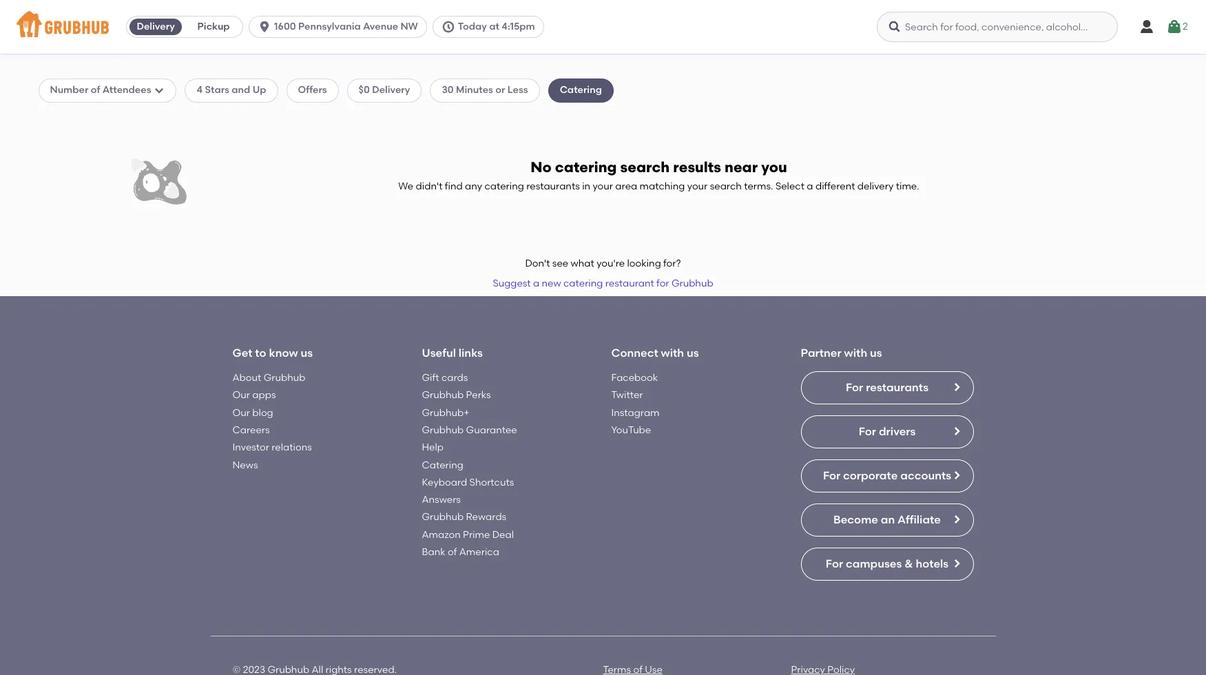 Task type: locate. For each thing, give the bounding box(es) containing it.
svg image
[[1166, 19, 1183, 35], [258, 20, 272, 34], [888, 20, 902, 34]]

0 horizontal spatial catering
[[422, 459, 464, 471]]

for corporate accounts link
[[801, 460, 974, 493]]

for?
[[663, 258, 681, 270]]

to
[[255, 346, 266, 359]]

stars
[[205, 84, 229, 96]]

up
[[253, 84, 266, 96]]

1 horizontal spatial of
[[448, 546, 457, 558]]

connect with us
[[611, 346, 699, 359]]

don't
[[525, 258, 550, 270]]

our
[[233, 390, 250, 401], [233, 407, 250, 419]]

investor
[[233, 442, 269, 454]]

with right partner
[[844, 346, 867, 359]]

blog
[[252, 407, 273, 419]]

right image
[[951, 382, 962, 393], [951, 426, 962, 437], [951, 514, 962, 525], [951, 558, 962, 569]]

1 with from the left
[[661, 346, 684, 359]]

grubhub down for?
[[672, 277, 713, 289]]

useful
[[422, 346, 456, 359]]

for for for restaurants
[[846, 381, 863, 394]]

right image inside become an affiliate link
[[951, 514, 962, 525]]

2 horizontal spatial svg image
[[1166, 19, 1183, 35]]

perks
[[466, 390, 491, 401]]

0 vertical spatial catering
[[560, 84, 602, 96]]

of
[[91, 84, 100, 96], [448, 546, 457, 558]]

right image
[[951, 470, 962, 481]]

1 horizontal spatial us
[[687, 346, 699, 359]]

catering link
[[422, 459, 464, 471]]

your down results
[[687, 180, 708, 192]]

0 horizontal spatial search
[[620, 158, 670, 175]]

2 right image from the top
[[951, 426, 962, 437]]

of right the number
[[91, 84, 100, 96]]

deal
[[492, 529, 514, 541]]

1600
[[274, 21, 296, 32]]

svg image right attendees
[[154, 85, 165, 96]]

1 vertical spatial a
[[533, 277, 540, 289]]

Search for food, convenience, alcohol... search field
[[877, 12, 1118, 42]]

search
[[620, 158, 670, 175], [710, 180, 742, 192]]

$0 delivery
[[359, 84, 410, 96]]

twitter
[[611, 390, 643, 401]]

0 vertical spatial delivery
[[137, 21, 175, 32]]

1 our from the top
[[233, 390, 250, 401]]

less
[[508, 84, 528, 96]]

3 right image from the top
[[951, 514, 962, 525]]

bank
[[422, 546, 445, 558]]

pennsylvania
[[298, 21, 361, 32]]

1 horizontal spatial with
[[844, 346, 867, 359]]

catering right any
[[485, 180, 524, 192]]

main navigation navigation
[[0, 0, 1206, 54]]

1 right image from the top
[[951, 382, 962, 393]]

for left drivers at right
[[859, 425, 876, 438]]

1 horizontal spatial search
[[710, 180, 742, 192]]

for down partner with us
[[846, 381, 863, 394]]

1 us from the left
[[301, 346, 313, 359]]

for
[[657, 277, 669, 289]]

right image inside for restaurants link
[[951, 382, 962, 393]]

shortcuts
[[470, 477, 514, 488]]

we
[[398, 180, 413, 192]]

corporate
[[843, 469, 898, 482]]

restaurants up drivers at right
[[866, 381, 929, 394]]

instagram link
[[611, 407, 660, 419]]

&
[[905, 557, 913, 570]]

grubhub down know at left bottom
[[264, 372, 305, 384]]

2 vertical spatial catering
[[564, 277, 603, 289]]

1 vertical spatial delivery
[[372, 84, 410, 96]]

results
[[673, 158, 721, 175]]

pickup
[[197, 21, 230, 32]]

catering down what
[[564, 277, 603, 289]]

near
[[725, 158, 758, 175]]

0 horizontal spatial your
[[593, 180, 613, 192]]

see
[[552, 258, 569, 270]]

catering
[[560, 84, 602, 96], [422, 459, 464, 471]]

30 minutes or less
[[442, 84, 528, 96]]

what
[[571, 258, 594, 270]]

become an affiliate
[[834, 513, 941, 526]]

minutes
[[456, 84, 493, 96]]

for for for campuses & hotels
[[826, 557, 843, 570]]

your right in
[[593, 180, 613, 192]]

2 horizontal spatial us
[[870, 346, 882, 359]]

gift
[[422, 372, 439, 384]]

a inside no catering search results near you we didn't find any catering restaurants in your area matching your search terms. select a different delivery time.
[[807, 180, 813, 192]]

with right connect
[[661, 346, 684, 359]]

0 horizontal spatial restaurants
[[526, 180, 580, 192]]

30
[[442, 84, 454, 96]]

svg image
[[1139, 19, 1155, 35], [441, 20, 455, 34], [154, 85, 165, 96]]

right image inside for drivers link
[[951, 426, 962, 437]]

answers
[[422, 494, 461, 506]]

news
[[233, 459, 258, 471]]

4 right image from the top
[[951, 558, 962, 569]]

for for for drivers
[[859, 425, 876, 438]]

0 horizontal spatial with
[[661, 346, 684, 359]]

1600 pennsylvania avenue nw
[[274, 21, 418, 32]]

number of attendees
[[50, 84, 151, 96]]

0 horizontal spatial a
[[533, 277, 540, 289]]

us for connect with us
[[687, 346, 699, 359]]

1 horizontal spatial catering
[[560, 84, 602, 96]]

us up for restaurants
[[870, 346, 882, 359]]

our up careers
[[233, 407, 250, 419]]

delivery left pickup
[[137, 21, 175, 32]]

become
[[834, 513, 878, 526]]

a inside button
[[533, 277, 540, 289]]

our down about
[[233, 390, 250, 401]]

for drivers link
[[801, 415, 974, 449]]

svg image left today
[[441, 20, 455, 34]]

for left "campuses"
[[826, 557, 843, 570]]

for corporate accounts
[[823, 469, 951, 482]]

2 with from the left
[[844, 346, 867, 359]]

0 vertical spatial our
[[233, 390, 250, 401]]

with
[[661, 346, 684, 359], [844, 346, 867, 359]]

svg image inside 1600 pennsylvania avenue nw button
[[258, 20, 272, 34]]

1 vertical spatial of
[[448, 546, 457, 558]]

1 horizontal spatial restaurants
[[866, 381, 929, 394]]

useful links
[[422, 346, 483, 359]]

right image for for restaurants
[[951, 382, 962, 393]]

0 vertical spatial of
[[91, 84, 100, 96]]

1 horizontal spatial svg image
[[441, 20, 455, 34]]

cards
[[442, 372, 468, 384]]

us for partner with us
[[870, 346, 882, 359]]

1 vertical spatial catering
[[422, 459, 464, 471]]

grubhub inside about grubhub our apps our blog careers investor relations news
[[264, 372, 305, 384]]

a
[[807, 180, 813, 192], [533, 277, 540, 289]]

0 horizontal spatial us
[[301, 346, 313, 359]]

grubhub down answers link
[[422, 512, 464, 523]]

right image inside for campuses & hotels link
[[951, 558, 962, 569]]

us right connect
[[687, 346, 699, 359]]

catering up keyboard
[[422, 459, 464, 471]]

search up "matching"
[[620, 158, 670, 175]]

of right bank at the bottom left of page
[[448, 546, 457, 558]]

search down near at right top
[[710, 180, 742, 192]]

a left new
[[533, 277, 540, 289]]

with for connect
[[661, 346, 684, 359]]

about
[[233, 372, 261, 384]]

4 stars and up
[[197, 84, 266, 96]]

us
[[301, 346, 313, 359], [687, 346, 699, 359], [870, 346, 882, 359]]

svg image left 2 button at the top of page
[[1139, 19, 1155, 35]]

us right know at left bottom
[[301, 346, 313, 359]]

delivery right $0
[[372, 84, 410, 96]]

for restaurants
[[846, 381, 929, 394]]

0 horizontal spatial delivery
[[137, 21, 175, 32]]

and
[[232, 84, 250, 96]]

select
[[776, 180, 805, 192]]

amazon prime deal link
[[422, 529, 514, 541]]

restaurants inside for restaurants link
[[866, 381, 929, 394]]

become an affiliate link
[[801, 504, 974, 537]]

for left corporate
[[823, 469, 841, 482]]

1 horizontal spatial delivery
[[372, 84, 410, 96]]

2 our from the top
[[233, 407, 250, 419]]

a right 'select'
[[807, 180, 813, 192]]

gift cards grubhub perks grubhub+ grubhub guarantee help catering keyboard shortcuts answers grubhub rewards amazon prime deal bank of america
[[422, 372, 517, 558]]

delivery button
[[127, 16, 185, 38]]

for
[[846, 381, 863, 394], [859, 425, 876, 438], [823, 469, 841, 482], [826, 557, 843, 570]]

restaurant
[[605, 277, 654, 289]]

delivery
[[137, 21, 175, 32], [372, 84, 410, 96]]

0 vertical spatial a
[[807, 180, 813, 192]]

1 vertical spatial our
[[233, 407, 250, 419]]

suggest a new catering restaurant for grubhub
[[493, 277, 713, 289]]

attendees
[[102, 84, 151, 96]]

svg image inside 2 button
[[1166, 19, 1183, 35]]

restaurants down no
[[526, 180, 580, 192]]

pickup button
[[185, 16, 243, 38]]

careers
[[233, 424, 270, 436]]

1 vertical spatial restaurants
[[866, 381, 929, 394]]

for drivers
[[859, 425, 916, 438]]

catering right the less
[[560, 84, 602, 96]]

1 vertical spatial catering
[[485, 180, 524, 192]]

get to know us
[[233, 346, 313, 359]]

1 horizontal spatial your
[[687, 180, 708, 192]]

3 us from the left
[[870, 346, 882, 359]]

0 vertical spatial restaurants
[[526, 180, 580, 192]]

2 us from the left
[[687, 346, 699, 359]]

catering up in
[[555, 158, 617, 175]]

0 horizontal spatial svg image
[[258, 20, 272, 34]]

any
[[465, 180, 482, 192]]

restaurants
[[526, 180, 580, 192], [866, 381, 929, 394]]

1 horizontal spatial a
[[807, 180, 813, 192]]



Task type: describe. For each thing, give the bounding box(es) containing it.
get
[[233, 346, 252, 359]]

0 horizontal spatial of
[[91, 84, 100, 96]]

1 horizontal spatial svg image
[[888, 20, 902, 34]]

nw
[[401, 21, 418, 32]]

for restaurants link
[[801, 371, 974, 404]]

0 vertical spatial catering
[[555, 158, 617, 175]]

right image for for campuses & hotels
[[951, 558, 962, 569]]

you're
[[597, 258, 625, 270]]

gift cards link
[[422, 372, 468, 384]]

looking
[[627, 258, 661, 270]]

1 vertical spatial search
[[710, 180, 742, 192]]

accounts
[[901, 469, 951, 482]]

our blog link
[[233, 407, 273, 419]]

instagram
[[611, 407, 660, 419]]

0 vertical spatial search
[[620, 158, 670, 175]]

guarantee
[[466, 424, 517, 436]]

2 button
[[1166, 14, 1188, 39]]

hotels
[[916, 557, 949, 570]]

in
[[582, 180, 590, 192]]

at
[[489, 21, 499, 32]]

2 your from the left
[[687, 180, 708, 192]]

avenue
[[363, 21, 398, 32]]

don't see what you're looking for?
[[525, 258, 681, 270]]

no catering search results near you main content
[[0, 54, 1206, 675]]

rewards
[[466, 512, 507, 523]]

partner
[[801, 346, 842, 359]]

today
[[458, 21, 487, 32]]

campuses
[[846, 557, 902, 570]]

for campuses & hotels link
[[801, 548, 974, 581]]

an
[[881, 513, 895, 526]]

affiliate
[[898, 513, 941, 526]]

catering inside button
[[564, 277, 603, 289]]

right image for become an affiliate
[[951, 514, 962, 525]]

investor relations link
[[233, 442, 312, 454]]

delivery inside "no catering search results near you" main content
[[372, 84, 410, 96]]

4:15pm
[[502, 21, 535, 32]]

help
[[422, 442, 444, 454]]

no catering search results near you we didn't find any catering restaurants in your area matching your search terms. select a different delivery time.
[[398, 158, 920, 192]]

right image for for drivers
[[951, 426, 962, 437]]

delivery inside button
[[137, 21, 175, 32]]

links
[[459, 346, 483, 359]]

different
[[816, 180, 855, 192]]

know
[[269, 346, 298, 359]]

2 horizontal spatial svg image
[[1139, 19, 1155, 35]]

partner with us
[[801, 346, 882, 359]]

number
[[50, 84, 88, 96]]

grubhub perks link
[[422, 390, 491, 401]]

apps
[[252, 390, 276, 401]]

today at 4:15pm button
[[433, 16, 550, 38]]

grubhub inside button
[[672, 277, 713, 289]]

delivery
[[858, 180, 894, 192]]

facebook
[[611, 372, 658, 384]]

svg image for 2
[[1166, 19, 1183, 35]]

amazon
[[422, 529, 461, 541]]

answers link
[[422, 494, 461, 506]]

for for for corporate accounts
[[823, 469, 841, 482]]

grubhub rewards link
[[422, 512, 507, 523]]

terms.
[[744, 180, 773, 192]]

svg image inside today at 4:15pm button
[[441, 20, 455, 34]]

area
[[615, 180, 637, 192]]

grubhub+
[[422, 407, 470, 419]]

keyboard
[[422, 477, 467, 488]]

4
[[197, 84, 203, 96]]

grubhub down gift cards link at the left of page
[[422, 390, 464, 401]]

connect
[[611, 346, 658, 359]]

new
[[542, 277, 561, 289]]

grubhub down grubhub+ link
[[422, 424, 464, 436]]

facebook twitter instagram youtube
[[611, 372, 660, 436]]

with for partner
[[844, 346, 867, 359]]

about grubhub link
[[233, 372, 305, 384]]

help link
[[422, 442, 444, 454]]

catering inside gift cards grubhub perks grubhub+ grubhub guarantee help catering keyboard shortcuts answers grubhub rewards amazon prime deal bank of america
[[422, 459, 464, 471]]

facebook link
[[611, 372, 658, 384]]

prime
[[463, 529, 490, 541]]

bank of america link
[[422, 546, 499, 558]]

twitter link
[[611, 390, 643, 401]]

about grubhub our apps our blog careers investor relations news
[[233, 372, 312, 471]]

0 horizontal spatial svg image
[[154, 85, 165, 96]]

or
[[496, 84, 505, 96]]

our apps link
[[233, 390, 276, 401]]

of inside gift cards grubhub perks grubhub+ grubhub guarantee help catering keyboard shortcuts answers grubhub rewards amazon prime deal bank of america
[[448, 546, 457, 558]]

restaurants inside no catering search results near you we didn't find any catering restaurants in your area matching your search terms. select a different delivery time.
[[526, 180, 580, 192]]

youtube
[[611, 424, 651, 436]]

grubhub guarantee link
[[422, 424, 517, 436]]

grubhub+ link
[[422, 407, 470, 419]]

suggest a new catering restaurant for grubhub button
[[487, 271, 720, 296]]

svg image for 1600 pennsylvania avenue nw
[[258, 20, 272, 34]]

relations
[[272, 442, 312, 454]]

time.
[[896, 180, 920, 192]]

youtube link
[[611, 424, 651, 436]]

for campuses & hotels
[[826, 557, 949, 570]]

1 your from the left
[[593, 180, 613, 192]]

1600 pennsylvania avenue nw button
[[249, 16, 433, 38]]

careers link
[[233, 424, 270, 436]]



Task type: vqa. For each thing, say whether or not it's contained in the screenshot.
SIPS related to Hot Holiday Sips
no



